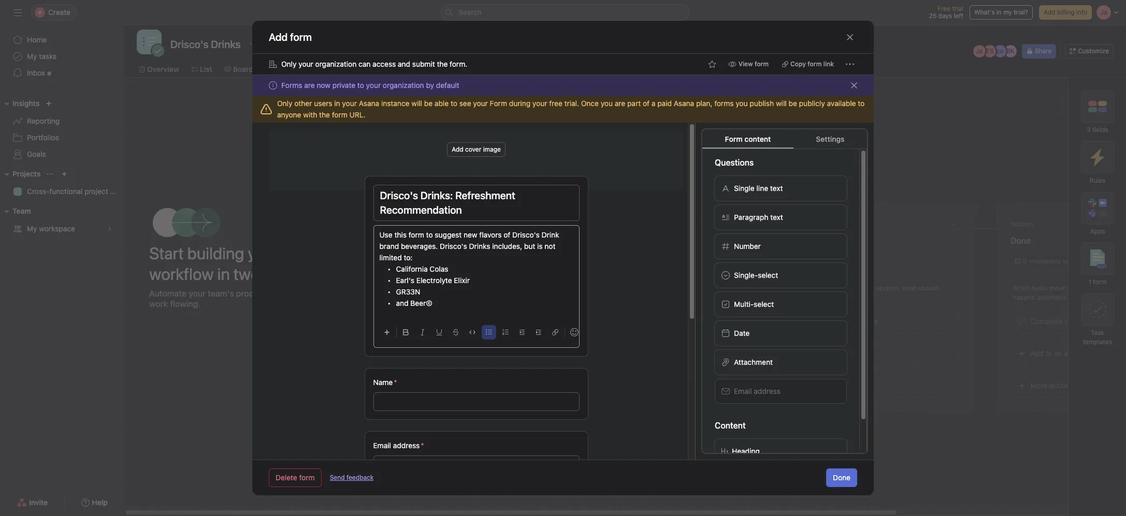 Task type: describe. For each thing, give the bounding box(es) containing it.
your left team's
[[189, 289, 206, 298]]

when for done
[[1013, 284, 1031, 292]]

start
[[149, 243, 184, 263]]

work flowing.
[[149, 299, 201, 309]]

tasks down the 1 incomplete task
[[821, 284, 837, 292]]

questions
[[715, 158, 754, 167]]

move for done
[[1050, 284, 1066, 292]]

automate
[[149, 289, 187, 298]]

invite button
[[10, 494, 55, 513]]

what's in my trial? button
[[970, 5, 1034, 20]]

left
[[954, 12, 964, 20]]

this inside the when tasks move to this section, what
[[1076, 284, 1087, 292]]

tasks down do
[[609, 284, 625, 292]]

your left free at the top left
[[533, 99, 548, 108]]

how are tasks being added to this project?
[[388, 218, 526, 244]]

add collaborators button
[[800, 309, 961, 335]]

drisco's inside forms drisco's drinks: refreshment recommendation
[[396, 312, 423, 321]]

0 horizontal spatial task
[[851, 257, 863, 265]]

access
[[373, 60, 396, 68]]

incomplete for 1
[[817, 257, 849, 265]]

cover
[[466, 146, 482, 153]]

form for view form
[[755, 60, 769, 68]]

inbox link
[[6, 65, 118, 81]]

name *
[[373, 378, 397, 387]]

days
[[939, 12, 953, 20]]

add cover image button
[[447, 143, 506, 157]]

your up two minutes in the left bottom of the page
[[248, 243, 279, 263]]

1 you from the left
[[601, 99, 613, 108]]

view form button
[[724, 57, 774, 72]]

add for add a comment
[[820, 349, 833, 358]]

are for how are tasks being added to this project?
[[412, 218, 427, 230]]

teams element
[[0, 202, 124, 239]]

email for email address
[[735, 387, 752, 396]]

1 horizontal spatial drisco's
[[440, 242, 467, 251]]

functional
[[49, 187, 83, 196]]

attachment
[[735, 358, 773, 367]]

files
[[554, 65, 570, 74]]

fields
[[1093, 126, 1109, 134]]

italics image
[[420, 330, 426, 336]]

insights
[[12, 99, 40, 108]]

once
[[581, 99, 599, 108]]

includes,
[[493, 242, 523, 251]]

cross-functional project plan link
[[6, 184, 124, 200]]

email for email address *
[[373, 442, 391, 450]]

share button
[[1023, 44, 1057, 59]]

to do
[[588, 236, 610, 245]]

add for add cover image
[[452, 146, 464, 153]]

Form Name text field
[[373, 185, 580, 221]]

use this form to suggest new flavors of drisco's drink brand beverages. drisco's drinks includes, but is not limited to: california colas earl's electrolyte elixir gr33n and beer©️
[[380, 231, 562, 308]]

publish
[[750, 99, 775, 108]]

drinks
[[469, 242, 491, 251]]

decrease list indent image
[[519, 330, 525, 336]]

add form description document
[[380, 230, 574, 309]]

drisco's drinks: refreshment recommendation button
[[377, 306, 538, 338]]

can
[[359, 60, 371, 68]]

with
[[303, 110, 317, 119]]

to down to do button
[[645, 284, 651, 292]]

a inside button
[[835, 349, 839, 358]]

add for add collaborators
[[820, 317, 833, 326]]

what's in my trial?
[[975, 8, 1029, 16]]

send feedback
[[330, 474, 374, 482]]

1 form
[[1089, 278, 1108, 286]]

project inside "link"
[[85, 187, 108, 196]]

add cover image
[[452, 146, 501, 153]]

publicly
[[800, 99, 826, 108]]

url.
[[350, 110, 366, 119]]

of inside only other users in your asana instance will be able to see your form during your free trial.  once you are part of a paid asana plan, forms you publish will be publicly available to anyone with the form url.
[[643, 99, 650, 108]]

1 for 1 incomplete task
[[812, 257, 815, 265]]

2 asana from the left
[[674, 99, 695, 108]]

added
[[485, 218, 514, 230]]

building
[[187, 243, 244, 263]]

how
[[388, 218, 409, 230]]

elixir
[[454, 276, 470, 285]]

to down "close" image
[[859, 99, 865, 108]]

form.
[[450, 60, 468, 68]]

tasks inside my tasks link
[[39, 52, 57, 61]]

insert an object image
[[384, 330, 390, 336]]

tasks inside the how are tasks being added to this project?
[[429, 218, 454, 230]]

refreshment
[[451, 312, 493, 321]]

a inside only other users in your asana instance will be able to see your form during your free trial.  once you are part of a paid asana plan, forms you publish will be publicly available to anyone with the form url.
[[652, 99, 656, 108]]

global element
[[0, 25, 124, 88]]

address for email address *
[[393, 442, 420, 450]]

plan
[[110, 187, 124, 196]]

1 vertical spatial organization
[[383, 81, 424, 90]]

when for to do
[[590, 284, 608, 292]]

tasks up the when tasks move to this section, what
[[1064, 257, 1079, 265]]

1 vertical spatial *
[[421, 442, 424, 450]]

forms
[[715, 99, 734, 108]]

free trial 25 days left
[[930, 5, 964, 20]]

add billing info button
[[1040, 5, 1093, 20]]

25
[[930, 12, 937, 20]]

2 will from the left
[[777, 99, 787, 108]]

my workspace
[[27, 224, 75, 233]]

forms for forms drisco's drinks: refreshment recommendation
[[377, 293, 396, 300]]

1 asana from the left
[[359, 99, 380, 108]]

form inside only other users in your asana instance will be able to see your form during your free trial.  once you are part of a paid asana plan, forms you publish will be publicly available to anyone with the form url.
[[490, 99, 507, 108]]

feedback
[[347, 474, 374, 482]]

email address
[[735, 387, 781, 396]]

copy form link
[[791, 60, 835, 68]]

more actions image
[[847, 60, 855, 68]]

2 be from the left
[[789, 99, 798, 108]]

team's
[[208, 289, 234, 298]]

add to an additional project button
[[1011, 341, 1127, 367]]

select for single-
[[758, 271, 779, 280]]

your up url.
[[342, 99, 357, 108]]

1 should from the left
[[707, 284, 728, 292]]

list image
[[143, 36, 156, 48]]

search list box
[[441, 4, 690, 21]]

single
[[735, 184, 755, 193]]

task inside button
[[1065, 317, 1079, 326]]

forms are now private to your organization by default
[[281, 81, 460, 90]]

projects element
[[0, 165, 124, 202]]

single-
[[735, 271, 758, 280]]

insights button
[[0, 97, 40, 110]]

this inside the use this form to suggest new flavors of drisco's drink brand beverages. drisco's drinks includes, but is not limited to: california colas earl's electrolyte elixir gr33n and beer©️
[[395, 231, 407, 239]]

available
[[828, 99, 857, 108]]

beverages.
[[401, 242, 438, 251]]

ts
[[986, 47, 994, 55]]

overview
[[147, 65, 179, 74]]

close this dialog image
[[847, 33, 855, 41]]

limited
[[380, 253, 402, 262]]

done button inside add form dialog
[[827, 469, 858, 488]]

trial.
[[565, 99, 580, 108]]

form inside only other users in your asana instance will be able to see your form during your free trial.  once you are part of a paid asana plan, forms you publish will be publicly available to anyone with the form url.
[[332, 110, 348, 119]]

during
[[509, 99, 531, 108]]

add to starred image
[[263, 40, 271, 48]]

files link
[[546, 64, 570, 75]]

task
[[1092, 329, 1105, 337]]

electrolyte
[[417, 276, 452, 285]]

number
[[735, 242, 761, 251]]

section, for to do
[[665, 284, 689, 292]]

paid
[[658, 99, 672, 108]]

address for email address
[[754, 387, 781, 396]]

emoji image
[[570, 329, 579, 337]]

your down workflow link
[[366, 81, 381, 90]]

email address *
[[373, 442, 424, 450]]

manually
[[398, 262, 428, 271]]

team button
[[0, 205, 31, 218]]

in inside only other users in your asana instance will be able to see your form during your free trial.  once you are part of a paid asana plan, forms you publish will be publicly available to anyone with the form url.
[[335, 99, 340, 108]]

copy
[[791, 60, 807, 68]]

bulleted list image
[[486, 330, 492, 336]]

workflow link
[[367, 64, 408, 75]]

templates
[[1084, 338, 1113, 346]]

bold image
[[403, 330, 409, 336]]

2 when tasks move to this section, what should happen automatically? from the left
[[802, 284, 939, 301]]

brand
[[380, 242, 399, 251]]

2 what from the left
[[903, 284, 917, 292]]

california
[[396, 265, 428, 274]]

forms drisco's drinks: refreshment recommendation
[[377, 293, 493, 332]]

done for done button within the add form dialog
[[834, 474, 851, 483]]

what for done
[[1114, 284, 1127, 292]]

this up add collaborators button
[[864, 284, 875, 292]]

timeline link
[[266, 64, 303, 75]]



Task type: vqa. For each thing, say whether or not it's contained in the screenshot.
left Section
yes



Task type: locate. For each thing, give the bounding box(es) containing it.
section, for done
[[1088, 284, 1112, 292]]

to
[[358, 81, 364, 90], [451, 99, 458, 108], [859, 99, 865, 108], [517, 218, 526, 230], [426, 231, 433, 239], [645, 284, 651, 292], [856, 284, 862, 292], [1068, 284, 1074, 292], [1046, 349, 1053, 358]]

1 be from the left
[[424, 99, 433, 108]]

hide sidebar image
[[13, 8, 22, 17]]

projects button
[[0, 168, 41, 180]]

and left the keep
[[269, 289, 283, 298]]

section, down to do button
[[665, 284, 689, 292]]

to left 1 form
[[1068, 284, 1074, 292]]

move for to do
[[627, 284, 643, 292]]

calendar link
[[316, 64, 355, 75]]

to up beverages.
[[426, 231, 433, 239]]

incomplete for 0
[[1029, 257, 1062, 265]]

the down "users"
[[319, 110, 330, 119]]

email up feedback
[[373, 442, 391, 450]]

0 horizontal spatial drisco's
[[396, 312, 423, 321]]

project inside button
[[1100, 349, 1123, 358]]

3 what from the left
[[1114, 284, 1127, 292]]

messages
[[499, 65, 534, 74]]

2 vertical spatial in
[[218, 264, 230, 284]]

done
[[1011, 236, 1032, 245], [834, 474, 851, 483]]

1 horizontal spatial should
[[919, 284, 939, 292]]

done for rightmost done button
[[1011, 236, 1032, 245]]

1 horizontal spatial in
[[335, 99, 340, 108]]

section,
[[665, 284, 689, 292], [877, 284, 901, 292], [1088, 284, 1112, 292]]

asana right paid
[[674, 99, 695, 108]]

form left "during"
[[490, 99, 507, 108]]

form inside the use this form to suggest new flavors of drisco's drink brand beverages. drisco's drinks includes, but is not limited to: california colas earl's electrolyte elixir gr33n and beer©️
[[409, 231, 424, 239]]

multi-
[[735, 300, 754, 309]]

section, up task
[[1088, 284, 1112, 292]]

text right paragraph
[[771, 213, 784, 222]]

section for done
[[1011, 220, 1034, 228]]

to left see
[[451, 99, 458, 108]]

strikethrough image
[[453, 330, 459, 336]]

section
[[588, 220, 611, 228], [1011, 220, 1034, 228]]

1 horizontal spatial incomplete
[[1029, 257, 1062, 265]]

1 horizontal spatial *
[[421, 442, 424, 450]]

only for only your organization can access and submit the form.
[[281, 60, 297, 68]]

additional
[[1065, 349, 1098, 358]]

to up collaborators
[[856, 284, 862, 292]]

0 vertical spatial a
[[652, 99, 656, 108]]

forms for forms are now private to your organization by default
[[281, 81, 302, 90]]

1 horizontal spatial you
[[736, 99, 748, 108]]

0 vertical spatial drisco's
[[513, 231, 540, 239]]

form for 1 form
[[1094, 278, 1108, 286]]

0 horizontal spatial you
[[601, 99, 613, 108]]

in up team's
[[218, 264, 230, 284]]

0 vertical spatial the
[[437, 60, 448, 68]]

other
[[295, 99, 312, 108]]

your right see
[[473, 99, 488, 108]]

and inside start building your workflow in two minutes automate your team's process and keep work flowing.
[[269, 289, 283, 298]]

1 incomplete from the left
[[817, 257, 849, 265]]

0 horizontal spatial are
[[304, 81, 315, 90]]

users
[[314, 99, 333, 108]]

you right forms
[[736, 99, 748, 108]]

1 vertical spatial a
[[835, 349, 839, 358]]

0 vertical spatial text
[[771, 184, 783, 193]]

0 horizontal spatial a
[[652, 99, 656, 108]]

free
[[938, 5, 951, 12]]

2 automatically? from the left
[[826, 294, 870, 301]]

0 vertical spatial are
[[304, 81, 315, 90]]

2 horizontal spatial when
[[1013, 284, 1031, 292]]

add for add to an additional project
[[1031, 349, 1044, 358]]

the left the form.
[[437, 60, 448, 68]]

section, up add collaborators button
[[877, 284, 901, 292]]

to inside the when tasks move to this section, what
[[1068, 284, 1074, 292]]

be
[[424, 99, 433, 108], [789, 99, 798, 108]]

of up includes,
[[504, 231, 511, 239]]

when down to do
[[590, 284, 608, 292]]

add to an additional project
[[1031, 349, 1123, 358]]

dashboard
[[441, 65, 478, 74]]

will right instance on the top of the page
[[412, 99, 423, 108]]

in inside start building your workflow in two minutes automate your team's process and keep work flowing.
[[218, 264, 230, 284]]

0 vertical spatial done
[[1011, 236, 1032, 245]]

email down attachment
[[735, 387, 752, 396]]

when inside the when tasks move to this section, what
[[1013, 284, 1031, 292]]

when
[[590, 284, 608, 292], [802, 284, 819, 292], [1013, 284, 1031, 292]]

1 move from the left
[[627, 284, 643, 292]]

2 horizontal spatial are
[[615, 99, 626, 108]]

form left the link
[[808, 60, 822, 68]]

drisco's up but
[[513, 231, 540, 239]]

1 vertical spatial address
[[393, 442, 420, 450]]

settings
[[817, 135, 845, 144]]

2 vertical spatial and
[[396, 299, 409, 308]]

form left url.
[[332, 110, 348, 119]]

and
[[398, 60, 411, 68], [269, 289, 283, 298], [396, 299, 409, 308]]

what for to do
[[691, 284, 706, 292]]

when down the 1 incomplete task
[[802, 284, 819, 292]]

only inside only other users in your asana instance will be able to see your form during your free trial.  once you are part of a paid asana plan, forms you publish will be publicly available to anyone with the form url.
[[277, 99, 293, 108]]

paragraph
[[735, 213, 769, 222]]

view
[[739, 60, 754, 68]]

close image
[[851, 81, 859, 90]]

section up 0
[[1011, 220, 1034, 228]]

1 vertical spatial done
[[834, 474, 851, 483]]

1 horizontal spatial automatically?
[[826, 294, 870, 301]]

to inside the use this form to suggest new flavors of drisco's drink brand beverages. drisco's drinks includes, but is not limited to: california colas earl's electrolyte elixir gr33n and beer©️
[[426, 231, 433, 239]]

date
[[735, 329, 750, 338]]

0 horizontal spatial incomplete
[[817, 257, 849, 265]]

1 vertical spatial form
[[725, 135, 743, 144]]

timeline
[[274, 65, 303, 74]]

is
[[538, 242, 543, 251]]

in left my
[[997, 8, 1002, 16]]

insights element
[[0, 94, 124, 165]]

0 horizontal spatial form
[[490, 99, 507, 108]]

workspace
[[39, 224, 75, 233]]

1 horizontal spatial happen
[[802, 294, 824, 301]]

tasks down home
[[39, 52, 57, 61]]

1 horizontal spatial a
[[835, 349, 839, 358]]

1 vertical spatial 1
[[1089, 278, 1092, 286]]

apps
[[1091, 228, 1106, 235]]

private
[[333, 81, 356, 90]]

home link
[[6, 32, 118, 48]]

view form
[[739, 60, 769, 68]]

add inside add cover image "button"
[[452, 146, 464, 153]]

1 horizontal spatial email
[[735, 387, 752, 396]]

are left part
[[615, 99, 626, 108]]

cross-functional project plan
[[27, 187, 124, 196]]

1 horizontal spatial be
[[789, 99, 798, 108]]

a left paid
[[652, 99, 656, 108]]

happen
[[590, 294, 613, 301], [802, 294, 824, 301]]

only for only other users in your asana instance will be able to see your form during your free trial.  once you are part of a paid asana plan, forms you publish will be publicly available to anyone with the form url.
[[277, 99, 293, 108]]

1 vertical spatial task
[[1065, 317, 1079, 326]]

the inside only other users in your asana instance will be able to see your form during your free trial.  once you are part of a paid asana plan, forms you publish will be publicly available to anyone with the form url.
[[319, 110, 330, 119]]

1 vertical spatial of
[[504, 231, 511, 239]]

1 incomplete task
[[812, 257, 863, 265]]

link
[[824, 60, 835, 68]]

to inside button
[[1046, 349, 1053, 358]]

0 vertical spatial task
[[851, 257, 863, 265]]

only down add form
[[281, 60, 297, 68]]

section, inside the when tasks move to this section, what
[[1088, 284, 1112, 292]]

0 horizontal spatial in
[[218, 264, 230, 284]]

what inside the when tasks move to this section, what
[[1114, 284, 1127, 292]]

add left the billing
[[1045, 8, 1056, 16]]

0 vertical spatial forms
[[281, 81, 302, 90]]

asana up url.
[[359, 99, 380, 108]]

image
[[483, 146, 501, 153]]

in
[[997, 8, 1002, 16], [335, 99, 340, 108], [218, 264, 230, 284]]

0 vertical spatial organization
[[315, 60, 357, 68]]

0 horizontal spatial happen
[[590, 294, 613, 301]]

2 incomplete from the left
[[1029, 257, 1062, 265]]

0 horizontal spatial *
[[394, 378, 397, 387]]

are inside the how are tasks being added to this project?
[[412, 218, 427, 230]]

bk
[[1007, 47, 1015, 55]]

0 horizontal spatial automatically?
[[615, 294, 658, 301]]

2 section, from the left
[[877, 284, 901, 292]]

you right once
[[601, 99, 613, 108]]

1 horizontal spatial address
[[754, 387, 781, 396]]

form for delete form
[[299, 474, 315, 483]]

drisco's down suggest
[[440, 242, 467, 251]]

my up the inbox
[[27, 52, 37, 61]]

0 vertical spatial 1
[[812, 257, 815, 265]]

2 should from the left
[[919, 284, 939, 292]]

1 vertical spatial forms
[[377, 293, 396, 300]]

my tasks
[[27, 52, 57, 61]]

and left the submit
[[398, 60, 411, 68]]

my inside global element
[[27, 52, 37, 61]]

select up multi-select
[[758, 271, 779, 280]]

beer©️
[[411, 299, 433, 308]]

reporting
[[27, 117, 60, 125]]

1 vertical spatial are
[[615, 99, 626, 108]]

add left cover at top
[[452, 146, 464, 153]]

select down single-select
[[754, 300, 775, 309]]

organization up private
[[315, 60, 357, 68]]

0 vertical spatial and
[[398, 60, 411, 68]]

0 vertical spatial email
[[735, 387, 752, 396]]

add billing info
[[1045, 8, 1088, 16]]

2 move from the left
[[839, 284, 855, 292]]

1 horizontal spatial done
[[1011, 236, 1032, 245]]

3 move from the left
[[1050, 284, 1066, 292]]

1 vertical spatial select
[[754, 300, 775, 309]]

move inside the when tasks move to this section, what
[[1050, 284, 1066, 292]]

section for to do
[[588, 220, 611, 228]]

a left comment
[[835, 349, 839, 358]]

form up questions
[[725, 135, 743, 144]]

ja
[[977, 47, 983, 55]]

to do button
[[588, 231, 749, 250]]

team
[[12, 207, 31, 216]]

form right the delete
[[299, 474, 315, 483]]

in right "users"
[[335, 99, 340, 108]]

0 horizontal spatial section
[[588, 220, 611, 228]]

to right the added
[[517, 218, 526, 230]]

increase list indent image
[[536, 330, 542, 336]]

this project?
[[428, 232, 486, 244]]

0 horizontal spatial the
[[319, 110, 330, 119]]

forms left gr33n
[[377, 293, 396, 300]]

1 horizontal spatial done button
[[1011, 231, 1127, 250]]

forms inside forms drisco's drinks: refreshment recommendation
[[377, 293, 396, 300]]

1 horizontal spatial form
[[725, 135, 743, 144]]

2 horizontal spatial section,
[[1088, 284, 1112, 292]]

None text field
[[168, 35, 243, 53]]

add form dialog
[[252, 21, 874, 517]]

project left 'plan'
[[85, 187, 108, 196]]

1 section, from the left
[[665, 284, 689, 292]]

tasks down 0 incomplete tasks
[[1032, 284, 1048, 292]]

text right line
[[771, 184, 783, 193]]

1 horizontal spatial 1
[[1089, 278, 1092, 286]]

3
[[1088, 126, 1092, 134]]

add left collaborators
[[820, 317, 833, 326]]

1 what from the left
[[691, 284, 706, 292]]

0 vertical spatial of
[[643, 99, 650, 108]]

0 horizontal spatial address
[[393, 442, 420, 450]]

numbered list image
[[503, 330, 509, 336]]

1 horizontal spatial task
[[1065, 317, 1079, 326]]

1 happen from the left
[[590, 294, 613, 301]]

will right publish
[[777, 99, 787, 108]]

1 vertical spatial project
[[1100, 349, 1123, 358]]

calendar
[[324, 65, 355, 74]]

form up beverages.
[[409, 231, 424, 239]]

add for add billing info
[[1045, 8, 1056, 16]]

new
[[464, 231, 478, 239]]

add left an at the bottom
[[1031, 349, 1044, 358]]

list link
[[192, 64, 212, 75]]

0 horizontal spatial move
[[627, 284, 643, 292]]

1 horizontal spatial when
[[802, 284, 819, 292]]

add to starred image
[[708, 60, 717, 68]]

1 will from the left
[[412, 99, 423, 108]]

being
[[456, 218, 482, 230]]

complete task
[[1031, 317, 1079, 326]]

trial?
[[1015, 8, 1029, 16]]

1 vertical spatial the
[[319, 110, 330, 119]]

be left able
[[424, 99, 433, 108]]

2 my from the top
[[27, 224, 37, 233]]

my inside teams element
[[27, 224, 37, 233]]

1 horizontal spatial move
[[839, 284, 855, 292]]

0 vertical spatial done button
[[1011, 231, 1127, 250]]

my down team
[[27, 224, 37, 233]]

drink
[[542, 231, 560, 239]]

add a comment
[[820, 349, 872, 358]]

2 when from the left
[[802, 284, 819, 292]]

add inside add collaborators button
[[820, 317, 833, 326]]

1 horizontal spatial asana
[[674, 99, 695, 108]]

my tasks link
[[6, 48, 118, 65]]

to:
[[404, 253, 413, 262]]

section up to do
[[588, 220, 611, 228]]

1 section from the left
[[588, 220, 611, 228]]

0 horizontal spatial what
[[691, 284, 706, 292]]

info
[[1077, 8, 1088, 16]]

text
[[771, 184, 783, 193], [771, 213, 784, 222]]

2 horizontal spatial move
[[1050, 284, 1066, 292]]

organization up instance on the top of the page
[[383, 81, 424, 90]]

this down how
[[395, 231, 407, 239]]

are inside only other users in your asana instance will be able to see your form during your free trial.  once you are part of a paid asana plan, forms you publish will be publicly available to anyone with the form url.
[[615, 99, 626, 108]]

2 section from the left
[[1011, 220, 1034, 228]]

address
[[754, 387, 781, 396], [393, 442, 420, 450]]

1 horizontal spatial forms
[[377, 293, 396, 300]]

forms inside add form dialog
[[281, 81, 302, 90]]

billing
[[1058, 8, 1075, 16]]

0 horizontal spatial will
[[412, 99, 423, 108]]

incomplete
[[817, 257, 849, 265], [1029, 257, 1062, 265]]

to inside the how are tasks being added to this project?
[[517, 218, 526, 230]]

in inside button
[[997, 8, 1002, 16]]

1 horizontal spatial when tasks move to this section, what should happen automatically?
[[802, 284, 939, 301]]

task
[[851, 257, 863, 265], [1065, 317, 1079, 326]]

0 horizontal spatial 1
[[812, 257, 815, 265]]

3 when from the left
[[1013, 284, 1031, 292]]

1 vertical spatial my
[[27, 224, 37, 233]]

send
[[330, 474, 345, 482]]

0 horizontal spatial when tasks move to this section, what should happen automatically?
[[590, 284, 728, 301]]

1 horizontal spatial project
[[1100, 349, 1123, 358]]

dashboard link
[[433, 64, 478, 75]]

drisco's up bold 'icon'
[[396, 312, 423, 321]]

2 horizontal spatial what
[[1114, 284, 1127, 292]]

1 vertical spatial drisco's
[[440, 242, 467, 251]]

only up anyone
[[277, 99, 293, 108]]

1 horizontal spatial section,
[[877, 284, 901, 292]]

name
[[373, 378, 393, 387]]

forms down 'timeline' at the top
[[281, 81, 302, 90]]

0 vertical spatial *
[[394, 378, 397, 387]]

toolbar
[[380, 321, 582, 344]]

2 vertical spatial drisco's
[[396, 312, 423, 321]]

code image
[[469, 330, 476, 336]]

of right part
[[643, 99, 650, 108]]

when tasks move to this section, what
[[1013, 284, 1127, 301]]

gr33n
[[396, 288, 421, 297]]

add inside add billing info button
[[1045, 8, 1056, 16]]

tasks up suggest
[[429, 218, 454, 230]]

1 vertical spatial text
[[771, 213, 784, 222]]

1 vertical spatial done button
[[827, 469, 858, 488]]

to left an at the bottom
[[1046, 349, 1053, 358]]

0 horizontal spatial forms
[[281, 81, 302, 90]]

this left 1 form
[[1076, 284, 1087, 292]]

and down gr33n
[[396, 299, 409, 308]]

the
[[437, 60, 448, 68], [319, 110, 330, 119]]

1 vertical spatial in
[[335, 99, 340, 108]]

trial
[[953, 5, 964, 12]]

flavors
[[480, 231, 502, 239]]

1 my from the top
[[27, 52, 37, 61]]

form right view
[[755, 60, 769, 68]]

tasks inside the when tasks move to this section, what
[[1032, 284, 1048, 292]]

and inside the use this form to suggest new flavors of drisco's drink brand beverages. drisco's drinks includes, but is not limited to: california colas earl's electrolyte elixir gr33n and beer©️
[[396, 299, 409, 308]]

1 horizontal spatial of
[[643, 99, 650, 108]]

link image
[[552, 330, 559, 336]]

project down templates in the bottom of the page
[[1100, 349, 1123, 358]]

are for forms are now private to your organization by default
[[304, 81, 315, 90]]

add inside add a comment button
[[820, 349, 833, 358]]

1 horizontal spatial the
[[437, 60, 448, 68]]

to right private
[[358, 81, 364, 90]]

my for my tasks
[[27, 52, 37, 61]]

workflow
[[149, 264, 214, 284]]

1 automatically? from the left
[[615, 294, 658, 301]]

1 for 1 form
[[1089, 278, 1092, 286]]

my for my workspace
[[27, 224, 37, 233]]

2 horizontal spatial drisco's
[[513, 231, 540, 239]]

0 vertical spatial form
[[490, 99, 507, 108]]

0 vertical spatial address
[[754, 387, 781, 396]]

part
[[628, 99, 641, 108]]

instance
[[382, 99, 410, 108]]

underline image
[[436, 330, 442, 336]]

this down to do button
[[653, 284, 664, 292]]

your left "calendar" link
[[299, 60, 314, 68]]

colas
[[430, 265, 449, 274]]

1 when from the left
[[590, 284, 608, 292]]

when down 0
[[1013, 284, 1031, 292]]

toolbar inside add form dialog
[[380, 321, 582, 344]]

add left comment
[[820, 349, 833, 358]]

0 horizontal spatial be
[[424, 99, 433, 108]]

0 horizontal spatial of
[[504, 231, 511, 239]]

are right how
[[412, 218, 427, 230]]

1 horizontal spatial what
[[903, 284, 917, 292]]

2 you from the left
[[736, 99, 748, 108]]

are left now
[[304, 81, 315, 90]]

done inside add form dialog
[[834, 474, 851, 483]]

1 vertical spatial and
[[269, 289, 283, 298]]

of inside the use this form to suggest new flavors of drisco's drink brand beverages. drisco's drinks includes, but is not limited to: california colas earl's electrolyte elixir gr33n and beer©️
[[504, 231, 511, 239]]

process
[[236, 289, 267, 298]]

0 horizontal spatial done button
[[827, 469, 858, 488]]

select for multi-
[[754, 300, 775, 309]]

3 section, from the left
[[1088, 284, 1112, 292]]

add inside add to an additional project button
[[1031, 349, 1044, 358]]

0 horizontal spatial done
[[834, 474, 851, 483]]

1 when tasks move to this section, what should happen automatically? from the left
[[590, 284, 728, 301]]

form up complete task button
[[1094, 278, 1108, 286]]

2 happen from the left
[[802, 294, 824, 301]]

1 vertical spatial email
[[373, 442, 391, 450]]

0 horizontal spatial section,
[[665, 284, 689, 292]]

able
[[435, 99, 449, 108]]

your
[[299, 60, 314, 68], [366, 81, 381, 90], [342, 99, 357, 108], [473, 99, 488, 108], [533, 99, 548, 108], [248, 243, 279, 263], [189, 289, 206, 298]]

1 horizontal spatial will
[[777, 99, 787, 108]]

form for copy form link
[[808, 60, 822, 68]]

be left publicly
[[789, 99, 798, 108]]

paragraph text
[[735, 213, 784, 222]]

form
[[755, 60, 769, 68], [808, 60, 822, 68], [332, 110, 348, 119], [409, 231, 424, 239], [1094, 278, 1108, 286], [299, 474, 315, 483]]

0 horizontal spatial email
[[373, 442, 391, 450]]



